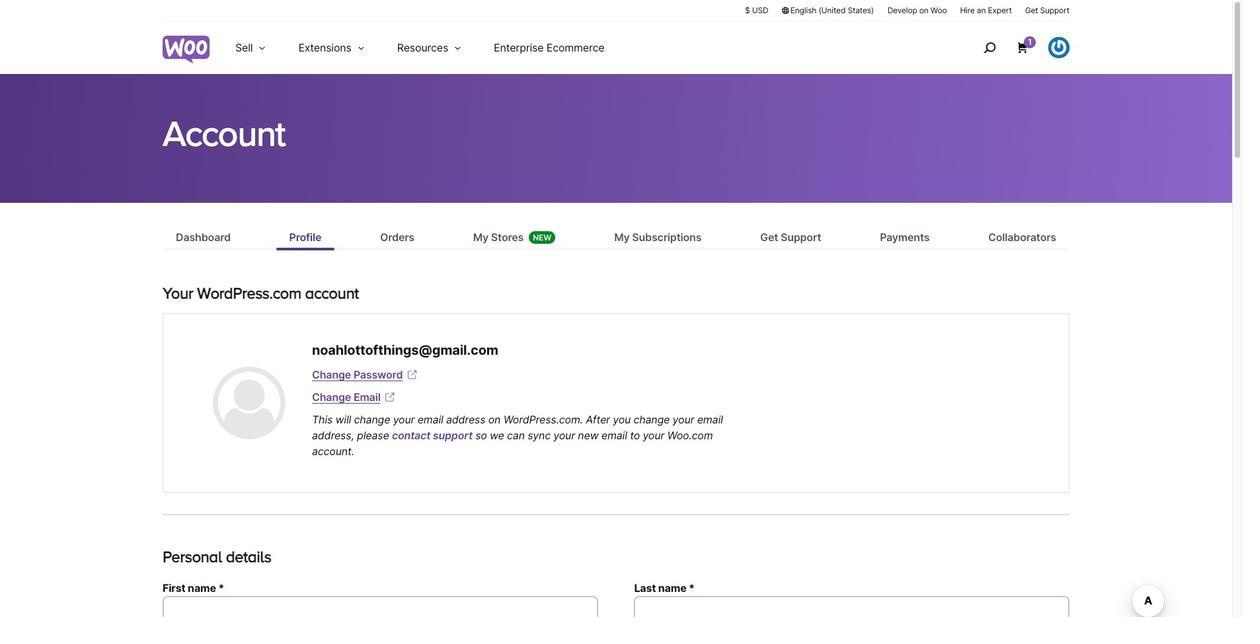 Task type: vqa. For each thing, say whether or not it's contained in the screenshot.
the topmost Support link
no



Task type: locate. For each thing, give the bounding box(es) containing it.
0 vertical spatial get support
[[1025, 5, 1070, 15]]

external link image down noahlottofthings@gmail.com
[[405, 368, 419, 381]]

payments link
[[867, 230, 943, 248]]

so
[[475, 429, 487, 442]]

1 * from the left
[[218, 582, 224, 595]]

wordpress.com.
[[503, 413, 583, 426]]

woocommerce image
[[163, 36, 210, 64]]

1 vertical spatial get support
[[760, 231, 821, 244]]

get support
[[1025, 5, 1070, 15], [760, 231, 821, 244]]

name for last
[[658, 582, 687, 595]]

0 vertical spatial on
[[919, 5, 929, 15]]

resources button
[[381, 21, 478, 74]]

profile link
[[276, 230, 335, 248]]

name
[[188, 582, 216, 595], [658, 582, 687, 595]]

my left subscriptions
[[614, 231, 630, 244]]

email
[[418, 413, 443, 426], [697, 413, 723, 426], [601, 429, 627, 442]]

external link image for change email
[[383, 391, 396, 404]]

develop on woo link
[[888, 5, 947, 16]]

your up woo.com
[[673, 413, 694, 426]]

collaborators link
[[975, 230, 1070, 248]]

2 my from the left
[[614, 231, 630, 244]]

0 horizontal spatial on
[[488, 413, 501, 426]]

1 change from the left
[[354, 413, 390, 426]]

1 horizontal spatial my
[[614, 231, 630, 244]]

1 name from the left
[[188, 582, 216, 595]]

change
[[312, 368, 351, 381], [312, 391, 351, 404]]

2 change from the left
[[634, 413, 670, 426]]

on inside this will change your email address on wordpress.com. after you change your email address, please
[[488, 413, 501, 426]]

support
[[1040, 5, 1070, 15], [781, 231, 821, 244]]

1 horizontal spatial name
[[658, 582, 687, 595]]

* right last
[[689, 582, 695, 595]]

email up contact support
[[418, 413, 443, 426]]

change
[[354, 413, 390, 426], [634, 413, 670, 426]]

0 horizontal spatial get support link
[[747, 230, 835, 248]]

2 name from the left
[[658, 582, 687, 595]]

None text field
[[163, 596, 598, 617], [634, 596, 1070, 617], [163, 596, 598, 617], [634, 596, 1070, 617]]

account
[[163, 113, 285, 153]]

woo
[[931, 5, 947, 15]]

resources
[[397, 41, 448, 54]]

dashboard
[[176, 231, 231, 244]]

sell
[[235, 41, 253, 54]]

name right first
[[188, 582, 216, 595]]

2 * from the left
[[689, 582, 695, 595]]

on up we
[[488, 413, 501, 426]]

* down the personal details
[[218, 582, 224, 595]]

*
[[218, 582, 224, 595], [689, 582, 695, 595]]

1 change from the top
[[312, 368, 351, 381]]

1 vertical spatial get
[[760, 231, 778, 244]]

support
[[433, 429, 473, 442]]

change up change email
[[312, 368, 351, 381]]

your up contact
[[393, 413, 415, 426]]

get support link
[[1025, 5, 1070, 16], [747, 230, 835, 248]]

change up this
[[312, 391, 351, 404]]

new
[[533, 232, 552, 242]]

contact
[[392, 429, 430, 442]]

name right last
[[658, 582, 687, 595]]

gravatar image image
[[213, 367, 286, 440]]

1 horizontal spatial on
[[919, 5, 929, 15]]

email up woo.com
[[697, 413, 723, 426]]

get
[[1025, 5, 1038, 15], [760, 231, 778, 244]]

0 vertical spatial get support link
[[1025, 5, 1070, 16]]

last name *
[[634, 582, 695, 595]]

will
[[335, 413, 351, 426]]

0 horizontal spatial external link image
[[383, 391, 396, 404]]

1 vertical spatial get support link
[[747, 230, 835, 248]]

0 horizontal spatial my
[[473, 231, 489, 244]]

1 horizontal spatial external link image
[[405, 368, 419, 381]]

1 vertical spatial external link image
[[383, 391, 396, 404]]

0 horizontal spatial *
[[218, 582, 224, 595]]

wordpress.com
[[197, 284, 301, 302]]

extensions button
[[283, 21, 381, 74]]

noahlottofthings@gmail.com
[[312, 342, 498, 358]]

account
[[305, 284, 359, 302]]

external link image for change password
[[405, 368, 419, 381]]

external link image right email
[[383, 391, 396, 404]]

0 horizontal spatial change
[[354, 413, 390, 426]]

your
[[163, 284, 193, 302]]

we
[[490, 429, 504, 442]]

change email
[[312, 391, 381, 404]]

on left woo
[[919, 5, 929, 15]]

change up please
[[354, 413, 390, 426]]

payments
[[880, 231, 930, 244]]

1 horizontal spatial get support
[[1025, 5, 1070, 15]]

details
[[226, 548, 271, 566]]

2 change from the top
[[312, 391, 351, 404]]

orders link
[[367, 230, 428, 248]]

service navigation menu element
[[955, 26, 1070, 69]]

2 horizontal spatial email
[[697, 413, 723, 426]]

change password
[[312, 368, 403, 381]]

1 horizontal spatial get
[[1025, 5, 1038, 15]]

0 vertical spatial external link image
[[405, 368, 419, 381]]

change for change email
[[312, 391, 351, 404]]

subscriptions
[[632, 231, 702, 244]]

my left stores on the top left of the page
[[473, 231, 489, 244]]

0 vertical spatial get
[[1025, 5, 1038, 15]]

personal
[[163, 548, 222, 566]]

1 vertical spatial on
[[488, 413, 501, 426]]

hire
[[960, 5, 975, 15]]

after
[[586, 413, 610, 426]]

open account menu image
[[1048, 37, 1070, 58]]

ecommerce
[[547, 41, 604, 54]]

1 horizontal spatial email
[[601, 429, 627, 442]]

usd
[[752, 5, 768, 15]]

enterprise ecommerce link
[[478, 21, 620, 74]]

1 my from the left
[[473, 231, 489, 244]]

(united
[[819, 5, 846, 15]]

1 vertical spatial change
[[312, 391, 351, 404]]

0 vertical spatial change
[[312, 368, 351, 381]]

woo.com
[[667, 429, 713, 442]]

change password link
[[312, 367, 419, 383]]

0 horizontal spatial get
[[760, 231, 778, 244]]

first name *
[[163, 582, 224, 595]]

external link image
[[405, 368, 419, 381], [383, 391, 396, 404]]

on
[[919, 5, 929, 15], [488, 413, 501, 426]]

my
[[473, 231, 489, 244], [614, 231, 630, 244]]

1 horizontal spatial change
[[634, 413, 670, 426]]

dashboard link
[[163, 230, 244, 248]]

your
[[393, 413, 415, 426], [673, 413, 694, 426], [553, 429, 575, 442], [643, 429, 664, 442]]

external link image inside change password link
[[405, 368, 419, 381]]

1 vertical spatial support
[[781, 231, 821, 244]]

this will change your email address on wordpress.com. after you change your email address, please
[[312, 413, 723, 442]]

extensions
[[298, 41, 351, 54]]

your wordpress.com account
[[163, 284, 359, 302]]

0 horizontal spatial name
[[188, 582, 216, 595]]

email down you
[[601, 429, 627, 442]]

change up to
[[634, 413, 670, 426]]

address
[[446, 413, 485, 426]]

external link image inside change email link
[[383, 391, 396, 404]]

1 horizontal spatial support
[[1040, 5, 1070, 15]]

account.
[[312, 445, 354, 458]]

hire an expert link
[[960, 5, 1012, 16]]

1 horizontal spatial *
[[689, 582, 695, 595]]

orders
[[380, 231, 414, 244]]



Task type: describe. For each thing, give the bounding box(es) containing it.
0 vertical spatial support
[[1040, 5, 1070, 15]]

my subscriptions
[[614, 231, 702, 244]]

you
[[613, 413, 631, 426]]

new
[[578, 429, 599, 442]]

states)
[[848, 5, 874, 15]]

* for last name *
[[689, 582, 695, 595]]

0 horizontal spatial email
[[418, 413, 443, 426]]

password
[[354, 368, 403, 381]]

this
[[312, 413, 333, 426]]

1
[[1028, 37, 1032, 47]]

please
[[357, 429, 389, 442]]

an
[[977, 5, 986, 15]]

address,
[[312, 429, 354, 442]]

my for my stores
[[473, 231, 489, 244]]

0 horizontal spatial support
[[781, 231, 821, 244]]

collaborators
[[988, 231, 1056, 244]]

my for my subscriptions
[[614, 231, 630, 244]]

my subscriptions link
[[601, 230, 715, 248]]

enterprise
[[494, 41, 544, 54]]

$ usd
[[745, 5, 768, 15]]

enterprise ecommerce
[[494, 41, 604, 54]]

your right to
[[643, 429, 664, 442]]

search image
[[979, 37, 1000, 58]]

profile
[[289, 231, 321, 244]]

first
[[163, 582, 185, 595]]

last
[[634, 582, 656, 595]]

email inside the so we can sync your new email to your woo.com account.
[[601, 429, 627, 442]]

$
[[745, 5, 750, 15]]

hire an expert
[[960, 5, 1012, 15]]

sell button
[[219, 21, 283, 74]]

my stores
[[473, 231, 524, 244]]

personal details
[[163, 548, 271, 566]]

english (united states)
[[790, 5, 874, 15]]

expert
[[988, 5, 1012, 15]]

1 horizontal spatial get support link
[[1025, 5, 1070, 16]]

to
[[630, 429, 640, 442]]

change email link
[[312, 389, 396, 405]]

stores
[[491, 231, 524, 244]]

name for first
[[188, 582, 216, 595]]

so we can sync your new email to your woo.com account.
[[312, 429, 713, 458]]

sync
[[528, 429, 551, 442]]

$ usd button
[[745, 5, 768, 16]]

english
[[790, 5, 817, 15]]

develop on woo
[[888, 5, 947, 15]]

develop
[[888, 5, 917, 15]]

english (united states) button
[[782, 5, 874, 16]]

contact support
[[392, 429, 473, 442]]

change for change password
[[312, 368, 351, 381]]

1 link
[[1016, 36, 1036, 54]]

* for first name *
[[218, 582, 224, 595]]

email
[[354, 391, 381, 404]]

contact support link
[[392, 429, 473, 442]]

your left 'new'
[[553, 429, 575, 442]]

0 horizontal spatial get support
[[760, 231, 821, 244]]

can
[[507, 429, 525, 442]]



